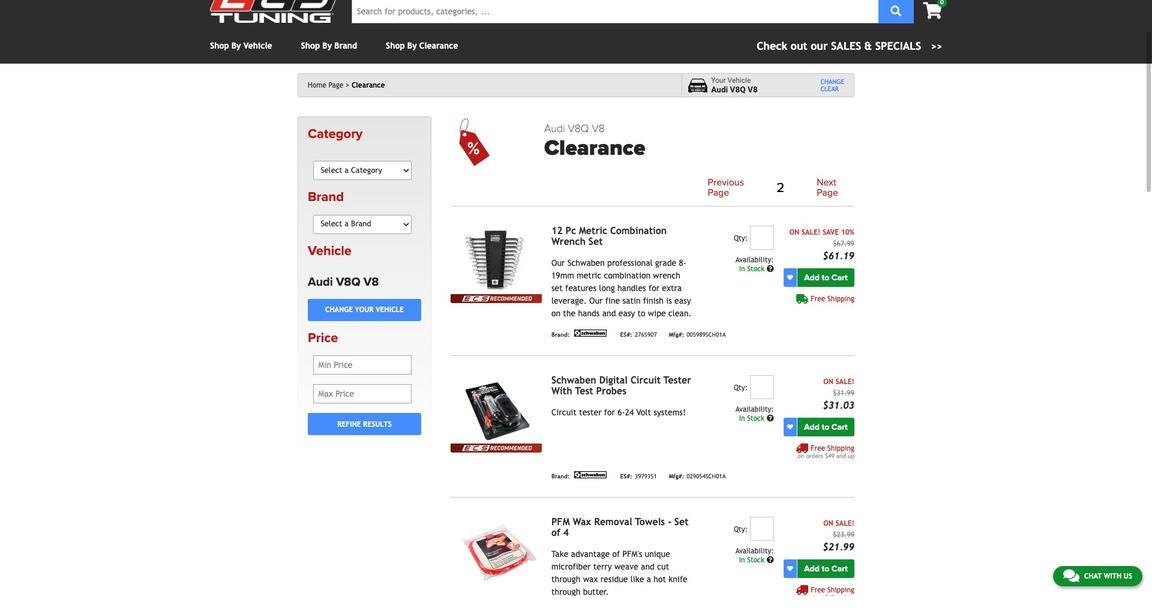 Task type: locate. For each thing, give the bounding box(es) containing it.
0 vertical spatial stock
[[748, 265, 765, 273]]

to for $61.19
[[822, 273, 830, 283]]

to for $31.03
[[822, 422, 830, 432]]

shop by clearance
[[386, 41, 458, 50]]

add to cart up free shipping on orders $49 and up at the bottom of page
[[805, 422, 848, 432]]

change left your
[[325, 306, 353, 314]]

sale! left save
[[802, 228, 821, 237]]

1 vertical spatial clearance
[[352, 81, 385, 89]]

0 vertical spatial change
[[821, 78, 845, 85]]

the
[[563, 309, 576, 318]]

to left wipe
[[638, 309, 646, 318]]

2 in stock from the top
[[740, 414, 767, 423]]

sale! inside the on sale! $23.99 $21.99
[[836, 519, 855, 528]]

easy down satin
[[619, 309, 635, 318]]

stock for $31.03
[[748, 414, 765, 423]]

sale! inside on sale!                         save 10% $67.99 $61.19
[[802, 228, 821, 237]]

free down $61.19
[[811, 295, 826, 303]]

schwaben - corporate logo image down 'hands'
[[573, 330, 609, 337]]

set for wrench
[[589, 236, 603, 247]]

and up a
[[641, 562, 655, 572]]

tester
[[580, 408, 602, 417]]

to
[[822, 273, 830, 283], [638, 309, 646, 318], [822, 422, 830, 432], [822, 564, 830, 574]]

2 add to wish list image from the top
[[788, 424, 794, 430]]

schwaben - corporate logo image up wax
[[573, 471, 609, 478]]

sale!
[[802, 228, 821, 237], [836, 378, 855, 386], [836, 519, 855, 528]]

your
[[712, 76, 726, 84]]

by for clearance
[[408, 41, 417, 50]]

Min Price number field
[[313, 356, 412, 375]]

circuit left tester at the bottom right
[[631, 375, 661, 386]]

0 vertical spatial v8
[[748, 85, 758, 94]]

1 horizontal spatial by
[[323, 41, 332, 50]]

1 vertical spatial audi
[[545, 122, 565, 135]]

and inside our schwaben professional grade 8- 19mm metric combination wrench set features long handles for extra leverage. our fine satin finish is easy on the hands and easy to wipe clean.
[[603, 309, 616, 318]]

1 brand: from the top
[[552, 331, 570, 338]]

0 horizontal spatial of
[[552, 527, 561, 539]]

to inside our schwaben professional grade 8- 19mm metric combination wrench set features long handles for extra leverage. our fine satin finish is easy on the hands and easy to wipe clean.
[[638, 309, 646, 318]]

add to wish list image
[[788, 275, 794, 281], [788, 424, 794, 430]]

sale! inside on sale! $31.99 $31.03
[[836, 378, 855, 386]]

0 vertical spatial question circle image
[[767, 265, 774, 273]]

audi inside audi v8q v8 clearance
[[545, 122, 565, 135]]

2 in from the top
[[740, 414, 746, 423]]

on left orders
[[799, 453, 805, 459]]

0 vertical spatial brand:
[[552, 331, 570, 338]]

2 add from the top
[[805, 422, 820, 432]]

easy up clean.
[[675, 296, 692, 306]]

a
[[647, 575, 652, 584]]

shipping down $21.99
[[828, 586, 855, 594]]

0 horizontal spatial clearance
[[352, 81, 385, 89]]

handles
[[618, 283, 647, 293]]

on
[[552, 309, 561, 318], [799, 453, 805, 459]]

1 vertical spatial v8
[[592, 122, 605, 135]]

audi for audi v8q v8
[[308, 275, 333, 289]]

in
[[740, 265, 746, 273], [740, 414, 746, 423], [740, 556, 746, 564]]

search image
[[891, 5, 902, 16]]

2 vertical spatial v8q
[[336, 275, 361, 289]]

1 vertical spatial and
[[837, 453, 847, 459]]

professional
[[608, 258, 653, 268]]

for up finish
[[649, 283, 660, 293]]

advantage
[[571, 549, 610, 559]]

add to cart button down $21.99
[[798, 560, 855, 578]]

Search text field
[[352, 0, 879, 23]]

2 vertical spatial add
[[805, 564, 820, 574]]

0 vertical spatial in
[[740, 265, 746, 273]]

0 horizontal spatial easy
[[619, 309, 635, 318]]

shop by vehicle
[[210, 41, 272, 50]]

2 vertical spatial clearance
[[545, 135, 646, 161]]

1 shop from the left
[[210, 41, 229, 50]]

0 horizontal spatial v8q
[[336, 275, 361, 289]]

v8q for audi v8q v8 clearance
[[568, 122, 589, 135]]

chat with us link
[[1054, 566, 1143, 587]]

hands
[[578, 309, 600, 318]]

1 vertical spatial schwaben - corporate logo image
[[573, 471, 609, 478]]

1 horizontal spatial v8q
[[568, 122, 589, 135]]

005989sch01a
[[687, 331, 726, 338]]

0 horizontal spatial our
[[552, 258, 565, 268]]

on up $23.99
[[824, 519, 834, 528]]

set
[[552, 283, 563, 293]]

easy
[[675, 296, 692, 306], [619, 309, 635, 318]]

1 qty: from the top
[[734, 234, 748, 243]]

0 vertical spatial on
[[790, 228, 800, 237]]

v8 inside your vehicle audi v8q v8
[[748, 85, 758, 94]]

add down on sale!                         save 10% $67.99 $61.19
[[805, 273, 820, 283]]

es#: left the 2765907
[[621, 331, 633, 338]]

page for next
[[817, 187, 839, 199]]

and inside free shipping on orders $49 and up
[[837, 453, 847, 459]]

0 horizontal spatial and
[[603, 309, 616, 318]]

mfg#: down clean.
[[669, 331, 685, 338]]

change clear
[[821, 78, 845, 92]]

2 vertical spatial add to cart
[[805, 564, 848, 574]]

of
[[552, 527, 561, 539], [613, 549, 620, 559]]

of left 4
[[552, 527, 561, 539]]

in for schwaben digital circuit tester with test probes
[[740, 414, 746, 423]]

10%
[[842, 228, 855, 237]]

on inside on sale! $31.99 $31.03
[[824, 378, 834, 386]]

on inside free shipping on orders $49 and up
[[799, 453, 805, 459]]

1 horizontal spatial audi
[[545, 122, 565, 135]]

0 vertical spatial ecs tuning recommends this product. image
[[451, 294, 542, 303]]

1 vertical spatial cart
[[832, 422, 848, 432]]

add to cart down $61.19
[[805, 273, 848, 283]]

set for -
[[675, 516, 689, 528]]

cart down "$31.03"
[[832, 422, 848, 432]]

2 cart from the top
[[832, 422, 848, 432]]

1 vertical spatial sale!
[[836, 378, 855, 386]]

1 horizontal spatial shop
[[301, 41, 320, 50]]

0 vertical spatial add
[[805, 273, 820, 283]]

3 cart from the top
[[832, 564, 848, 574]]

2 ecs tuning recommends this product. image from the top
[[451, 444, 542, 453]]

our up 19mm
[[552, 258, 565, 268]]

0 vertical spatial availability:
[[736, 256, 774, 264]]

1 question circle image from the top
[[767, 265, 774, 273]]

1 vertical spatial question circle image
[[767, 415, 774, 422]]

of left the pfm's
[[613, 549, 620, 559]]

of inside pfm wax removal towels - set of 4
[[552, 527, 561, 539]]

mfg#: left 029054sch01a
[[669, 473, 685, 480]]

mfg#:
[[669, 331, 685, 338], [669, 473, 685, 480]]

set inside 12 pc metric combination wrench set
[[589, 236, 603, 247]]

2 schwaben - corporate logo image from the top
[[573, 471, 609, 478]]

1 horizontal spatial change
[[821, 78, 845, 85]]

schwaben inside schwaben digital circuit tester with test probes
[[552, 375, 597, 386]]

refine
[[338, 420, 361, 429]]

2 horizontal spatial v8
[[748, 85, 758, 94]]

2 question circle image from the top
[[767, 415, 774, 422]]

2 vertical spatial sale!
[[836, 519, 855, 528]]

0 horizontal spatial set
[[589, 236, 603, 247]]

pc
[[566, 225, 577, 237]]

free down $21.99
[[811, 586, 826, 594]]

to up free shipping on orders $49 and up at the bottom of page
[[822, 422, 830, 432]]

price
[[308, 330, 338, 346]]

2 mfg#: from the top
[[669, 473, 685, 480]]

shipping down $61.19
[[828, 295, 855, 303]]

1 in stock from the top
[[740, 265, 767, 273]]

1 horizontal spatial for
[[649, 283, 660, 293]]

0 vertical spatial schwaben
[[568, 258, 605, 268]]

3 by from the left
[[408, 41, 417, 50]]

2 horizontal spatial shop
[[386, 41, 405, 50]]

2 brand: from the top
[[552, 473, 570, 480]]

es#: for set
[[621, 331, 633, 338]]

for left 6-
[[605, 408, 615, 417]]

0 horizontal spatial by
[[232, 41, 241, 50]]

sale! up $23.99
[[836, 519, 855, 528]]

ecs tuning recommends this product. image
[[451, 294, 542, 303], [451, 444, 542, 453]]

v8q inside audi v8q v8 clearance
[[568, 122, 589, 135]]

1 add to wish list image from the top
[[788, 275, 794, 281]]

2 shipping from the top
[[828, 444, 855, 453]]

es#: left 3979351
[[621, 473, 633, 480]]

home page link
[[308, 81, 350, 89]]

question circle image
[[767, 265, 774, 273], [767, 415, 774, 422]]

0 vertical spatial add to wish list image
[[788, 275, 794, 281]]

add up free shipping on orders $49 and up at the bottom of page
[[805, 422, 820, 432]]

on
[[790, 228, 800, 237], [824, 378, 834, 386], [824, 519, 834, 528]]

audi
[[712, 85, 728, 94], [545, 122, 565, 135], [308, 275, 333, 289]]

change your vehicle link
[[308, 299, 422, 321]]

0 vertical spatial of
[[552, 527, 561, 539]]

free shipping on orders $49 and up
[[799, 444, 855, 459]]

by for vehicle
[[232, 41, 241, 50]]

add to cart button
[[798, 268, 855, 287], [798, 418, 855, 436], [798, 560, 855, 578]]

on up $31.99
[[824, 378, 834, 386]]

2 vertical spatial availability:
[[736, 547, 774, 555]]

on inside our schwaben professional grade 8- 19mm metric combination wrench set features long handles for extra leverage. our fine satin finish is easy on the hands and easy to wipe clean.
[[552, 309, 561, 318]]

v8 inside audi v8q v8 clearance
[[592, 122, 605, 135]]

on left the
[[552, 309, 561, 318]]

3 qty: from the top
[[734, 525, 748, 534]]

1 vertical spatial on
[[799, 453, 805, 459]]

schwaben - corporate logo image for test
[[573, 471, 609, 478]]

add to cart for $61.19
[[805, 273, 848, 283]]

2 horizontal spatial page
[[817, 187, 839, 199]]

schwaben
[[568, 258, 605, 268], [552, 375, 597, 386]]

1 es#: from the top
[[621, 331, 633, 338]]

1 vertical spatial add to cart
[[805, 422, 848, 432]]

2 horizontal spatial audi
[[712, 85, 728, 94]]

3 shop from the left
[[386, 41, 405, 50]]

0 horizontal spatial page
[[329, 81, 344, 89]]

1 vertical spatial free
[[811, 444, 826, 453]]

systems!
[[654, 408, 686, 417]]

availability: for $31.03
[[736, 405, 774, 414]]

wax
[[573, 516, 592, 528]]

1 vertical spatial in stock
[[740, 414, 767, 423]]

1 vertical spatial v8q
[[568, 122, 589, 135]]

0 horizontal spatial for
[[605, 408, 615, 417]]

brand
[[335, 41, 357, 50], [308, 189, 344, 205]]

12 pc metric combination wrench set link
[[552, 225, 667, 247]]

0 vertical spatial our
[[552, 258, 565, 268]]

sale! for $31.03
[[836, 378, 855, 386]]

3 free from the top
[[811, 586, 826, 594]]

1 in from the top
[[740, 265, 746, 273]]

to down $21.99
[[822, 564, 830, 574]]

2 free from the top
[[811, 444, 826, 453]]

1 add to cart button from the top
[[798, 268, 855, 287]]

1 vertical spatial stock
[[748, 414, 765, 423]]

question circle image for $61.19
[[767, 265, 774, 273]]

$31.99
[[834, 389, 855, 397]]

None number field
[[750, 226, 774, 250], [750, 375, 774, 399], [750, 517, 774, 541], [750, 226, 774, 250], [750, 375, 774, 399], [750, 517, 774, 541]]

2 vertical spatial qty:
[[734, 525, 748, 534]]

1 vertical spatial for
[[605, 408, 615, 417]]

sale! up $31.99
[[836, 378, 855, 386]]

set inside pfm wax removal towels - set of 4
[[675, 516, 689, 528]]

add to cart button down $61.19
[[798, 268, 855, 287]]

0 vertical spatial add to cart
[[805, 273, 848, 283]]

of inside take advantage of pfm's unique microfiber terry weave and cut through wax residue like a hot knife through butter.
[[613, 549, 620, 559]]

2 horizontal spatial by
[[408, 41, 417, 50]]

2765907
[[635, 331, 657, 338]]

2 add to cart button from the top
[[798, 418, 855, 436]]

set right pc
[[589, 236, 603, 247]]

1 vertical spatial add to wish list image
[[788, 424, 794, 430]]

removal
[[595, 516, 633, 528]]

ecs tuning recommends this product. image for with
[[451, 444, 542, 453]]

$61.19
[[823, 250, 855, 262]]

0 vertical spatial add to cart button
[[798, 268, 855, 287]]

add to cart for $31.03
[[805, 422, 848, 432]]

2 vertical spatial and
[[641, 562, 655, 572]]

1 horizontal spatial v8
[[592, 122, 605, 135]]

clear
[[821, 85, 839, 92]]

v8q
[[730, 85, 746, 94], [568, 122, 589, 135], [336, 275, 361, 289]]

in stock
[[740, 265, 767, 273], [740, 414, 767, 423], [740, 556, 767, 564]]

free
[[811, 295, 826, 303], [811, 444, 826, 453], [811, 586, 826, 594]]

2 shop from the left
[[301, 41, 320, 50]]

add to wish list image for $61.19
[[788, 275, 794, 281]]

qty: for tester
[[734, 384, 748, 392]]

1 horizontal spatial and
[[641, 562, 655, 572]]

free left up
[[811, 444, 826, 453]]

v8q inside your vehicle audi v8q v8
[[730, 85, 746, 94]]

take advantage of pfm's unique microfiber terry weave and cut through wax residue like a hot knife through butter.
[[552, 549, 688, 596]]

1 add to cart from the top
[[805, 273, 848, 283]]

2 vertical spatial in stock
[[740, 556, 767, 564]]

free shipping down $21.99
[[811, 586, 855, 594]]

es#2765907 - 005989sch01a - 12 pc metric combination wrench set - our schwaben professional grade 8-19mm metric combination wrench set features long handles for extra leverage. our fine satin finish is easy on the hands and easy to wipe clean. - schwaben - audi bmw volkswagen mercedes benz mini porsche image
[[451, 226, 542, 294]]

0 vertical spatial es#:
[[621, 331, 633, 338]]

availability:
[[736, 256, 774, 264], [736, 405, 774, 414], [736, 547, 774, 555]]

add
[[805, 273, 820, 283], [805, 422, 820, 432], [805, 564, 820, 574]]

1 stock from the top
[[748, 265, 765, 273]]

our schwaben professional grade 8- 19mm metric combination wrench set features long handles for extra leverage. our fine satin finish is easy on the hands and easy to wipe clean.
[[552, 258, 692, 318]]

add for $31.03
[[805, 422, 820, 432]]

set right -
[[675, 516, 689, 528]]

combination
[[604, 271, 651, 280]]

0 vertical spatial clearance
[[420, 41, 458, 50]]

-
[[668, 516, 672, 528]]

on for $61.19
[[790, 228, 800, 237]]

and down the "fine"
[[603, 309, 616, 318]]

1 mfg#: from the top
[[669, 331, 685, 338]]

add right add to wish list image
[[805, 564, 820, 574]]

paginated product list navigation navigation
[[545, 175, 855, 201]]

add to cart button for $21.99
[[798, 560, 855, 578]]

2 availability: from the top
[[736, 405, 774, 414]]

stock
[[748, 265, 765, 273], [748, 414, 765, 423], [748, 556, 765, 564]]

to down $61.19
[[822, 273, 830, 283]]

3 add to cart from the top
[[805, 564, 848, 574]]

1 vertical spatial in
[[740, 414, 746, 423]]

through
[[552, 575, 581, 584], [552, 587, 581, 596]]

on sale! $23.99 $21.99
[[823, 519, 855, 553]]

0 horizontal spatial audi
[[308, 275, 333, 289]]

on inside on sale!                         save 10% $67.99 $61.19
[[790, 228, 800, 237]]

cart down $21.99
[[832, 564, 848, 574]]

1 add from the top
[[805, 273, 820, 283]]

on inside the on sale! $23.99 $21.99
[[824, 519, 834, 528]]

0 horizontal spatial on
[[552, 309, 561, 318]]

cart down $61.19
[[832, 273, 848, 283]]

orders
[[807, 453, 824, 459]]

0 vertical spatial audi
[[712, 85, 728, 94]]

satin
[[623, 296, 641, 306]]

1 by from the left
[[232, 41, 241, 50]]

1 horizontal spatial our
[[590, 296, 603, 306]]

2 horizontal spatial v8q
[[730, 85, 746, 94]]

12
[[552, 225, 563, 237]]

add to cart down $21.99
[[805, 564, 848, 574]]

schwaben up tester
[[552, 375, 597, 386]]

2 add to cart from the top
[[805, 422, 848, 432]]

shop by brand link
[[301, 41, 357, 50]]

1 vertical spatial easy
[[619, 309, 635, 318]]

0 vertical spatial on
[[552, 309, 561, 318]]

0 horizontal spatial circuit
[[552, 408, 577, 417]]

0 vertical spatial sale!
[[802, 228, 821, 237]]

for inside our schwaben professional grade 8- 19mm metric combination wrench set features long handles for extra leverage. our fine satin finish is easy on the hands and easy to wipe clean.
[[649, 283, 660, 293]]

0 vertical spatial and
[[603, 309, 616, 318]]

2 by from the left
[[323, 41, 332, 50]]

1 vertical spatial es#:
[[621, 473, 633, 480]]

2 vertical spatial cart
[[832, 564, 848, 574]]

our up 'hands'
[[590, 296, 603, 306]]

1 horizontal spatial on
[[799, 453, 805, 459]]

circuit down with
[[552, 408, 577, 417]]

brand: up pfm
[[552, 473, 570, 480]]

chat
[[1085, 572, 1103, 581]]

1 horizontal spatial clearance
[[420, 41, 458, 50]]

1 vertical spatial change
[[325, 306, 353, 314]]

1 vertical spatial set
[[675, 516, 689, 528]]

1 vertical spatial mfg#:
[[669, 473, 685, 480]]

2 horizontal spatial and
[[837, 453, 847, 459]]

combination
[[611, 225, 667, 237]]

change down sales
[[821, 78, 845, 85]]

terry
[[594, 562, 612, 572]]

1 schwaben - corporate logo image from the top
[[573, 330, 609, 337]]

brand: down the
[[552, 331, 570, 338]]

shipping right orders
[[828, 444, 855, 453]]

and inside take advantage of pfm's unique microfiber terry weave and cut through wax residue like a hot knife through butter.
[[641, 562, 655, 572]]

v8 for audi v8q v8
[[364, 275, 379, 289]]

1 vertical spatial on
[[824, 378, 834, 386]]

0 vertical spatial brand
[[335, 41, 357, 50]]

1 ecs tuning recommends this product. image from the top
[[451, 294, 542, 303]]

on left save
[[790, 228, 800, 237]]

1 vertical spatial qty:
[[734, 384, 748, 392]]

3 add to cart button from the top
[[798, 560, 855, 578]]

and left up
[[837, 453, 847, 459]]

0 horizontal spatial change
[[325, 306, 353, 314]]

ecs tuning recommends this product. image for wrench
[[451, 294, 542, 303]]

12 pc metric combination wrench set
[[552, 225, 667, 247]]

3 add from the top
[[805, 564, 820, 574]]

$23.99
[[834, 531, 855, 539]]

0 vertical spatial v8q
[[730, 85, 746, 94]]

add to cart button up free shipping on orders $49 and up at the bottom of page
[[798, 418, 855, 436]]

add to wish list image
[[788, 566, 794, 572]]

brand: for schwaben digital circuit tester with test probes
[[552, 473, 570, 480]]

6-
[[618, 408, 625, 417]]

shipping
[[828, 295, 855, 303], [828, 444, 855, 453], [828, 586, 855, 594]]

shop by vehicle link
[[210, 41, 272, 50]]

free shipping down $61.19
[[811, 295, 855, 303]]

0 vertical spatial through
[[552, 575, 581, 584]]

brand: for 12 pc metric combination wrench set
[[552, 331, 570, 338]]

change link
[[821, 78, 845, 85]]

free shipping
[[811, 295, 855, 303], [811, 586, 855, 594]]

2 vertical spatial v8
[[364, 275, 379, 289]]

0 vertical spatial schwaben - corporate logo image
[[573, 330, 609, 337]]

0 vertical spatial free shipping
[[811, 295, 855, 303]]

schwaben up metric
[[568, 258, 605, 268]]

0 horizontal spatial shop
[[210, 41, 229, 50]]

0 vertical spatial easy
[[675, 296, 692, 306]]

residue
[[601, 575, 628, 584]]

2 vertical spatial add to cart button
[[798, 560, 855, 578]]

2 es#: from the top
[[621, 473, 633, 480]]

3979351
[[635, 473, 657, 480]]

mfg#: 029054sch01a
[[669, 473, 726, 480]]

next
[[817, 176, 837, 188]]

page
[[329, 81, 344, 89], [708, 187, 730, 199], [817, 187, 839, 199]]

brand:
[[552, 331, 570, 338], [552, 473, 570, 480]]

add to wish list image for $31.03
[[788, 424, 794, 430]]

2 vertical spatial stock
[[748, 556, 765, 564]]

2 stock from the top
[[748, 414, 765, 423]]

page inside previous page
[[708, 187, 730, 199]]

schwaben - corporate logo image
[[573, 330, 609, 337], [573, 471, 609, 478]]

2 qty: from the top
[[734, 384, 748, 392]]

0 vertical spatial qty:
[[734, 234, 748, 243]]

shopping cart image
[[924, 2, 943, 19]]

1 availability: from the top
[[736, 256, 774, 264]]

1 cart from the top
[[832, 273, 848, 283]]

test
[[575, 385, 594, 397]]

2 horizontal spatial clearance
[[545, 135, 646, 161]]



Task type: describe. For each thing, give the bounding box(es) containing it.
2 through from the top
[[552, 587, 581, 596]]

features
[[566, 283, 597, 293]]

3 shipping from the top
[[828, 586, 855, 594]]

3 availability: from the top
[[736, 547, 774, 555]]

wax
[[583, 575, 598, 584]]

3 in from the top
[[740, 556, 746, 564]]

1 shipping from the top
[[828, 295, 855, 303]]

19mm
[[552, 271, 575, 280]]

4
[[564, 527, 569, 539]]

comments image
[[1064, 569, 1080, 583]]

1 free from the top
[[811, 295, 826, 303]]

1 horizontal spatial easy
[[675, 296, 692, 306]]

add for $21.99
[[805, 564, 820, 574]]

pfm
[[552, 516, 570, 528]]

butter.
[[583, 587, 609, 596]]

circuit inside schwaben digital circuit tester with test probes
[[631, 375, 661, 386]]

wrench
[[653, 271, 681, 280]]

on for $31.03
[[824, 378, 834, 386]]

1 free shipping from the top
[[811, 295, 855, 303]]

question circle image
[[767, 557, 774, 564]]

extra
[[663, 283, 682, 293]]

2 free shipping from the top
[[811, 586, 855, 594]]

add to cart button for $31.03
[[798, 418, 855, 436]]

free inside free shipping on orders $49 and up
[[811, 444, 826, 453]]

on for $21.99
[[824, 519, 834, 528]]

previous
[[708, 176, 745, 188]]

refine results link
[[308, 413, 422, 435]]

shop for shop by brand
[[301, 41, 320, 50]]

2
[[777, 180, 785, 196]]

your
[[355, 306, 374, 314]]

v8 for audi v8q v8 clearance
[[592, 122, 605, 135]]

add to cart button for $61.19
[[798, 268, 855, 287]]

3 stock from the top
[[748, 556, 765, 564]]

schwaben inside our schwaben professional grade 8- 19mm metric combination wrench set features long handles for extra leverage. our fine satin finish is easy on the hands and easy to wipe clean.
[[568, 258, 605, 268]]

24
[[625, 408, 634, 417]]

1 vertical spatial brand
[[308, 189, 344, 205]]

grade
[[656, 258, 677, 268]]

Max Price number field
[[313, 384, 412, 404]]

shop by brand
[[301, 41, 357, 50]]

audi v8q v8 clearance
[[545, 122, 646, 161]]

knife
[[669, 575, 688, 584]]

change for clear
[[821, 78, 845, 85]]

mfg#: for 12 pc metric combination wrench set
[[669, 331, 685, 338]]

home page
[[308, 81, 344, 89]]

es#4164143 - 55525 - pfm wax removal towels - set of 4 - take advantage of pfm's unique microfiber terry weave and cut through wax residue like a hot knife through butter. - griot's - audi bmw volkswagen image
[[451, 517, 542, 585]]

audi inside your vehicle audi v8q v8
[[712, 85, 728, 94]]

cart for $61.19
[[832, 273, 848, 283]]

3 in stock from the top
[[740, 556, 767, 564]]

8-
[[679, 258, 687, 268]]

hot
[[654, 575, 667, 584]]

page for previous
[[708, 187, 730, 199]]

question circle image for $31.03
[[767, 415, 774, 422]]

microfiber
[[552, 562, 591, 572]]

clean.
[[669, 309, 692, 318]]

v8q for audi v8q v8
[[336, 275, 361, 289]]

previous page
[[708, 176, 745, 199]]

results
[[363, 420, 392, 429]]

shop by clearance link
[[386, 41, 458, 50]]

change for your
[[325, 306, 353, 314]]

with
[[552, 385, 573, 397]]

shipping inside free shipping on orders $49 and up
[[828, 444, 855, 453]]

$21.99
[[823, 542, 855, 553]]

on sale!                         save 10% $67.99 $61.19
[[790, 228, 855, 262]]

pfm's
[[623, 549, 643, 559]]

circuit tester for 6-24 volt systems!
[[552, 408, 686, 417]]

cut
[[658, 562, 670, 572]]

schwaben digital circuit tester with test probes link
[[552, 375, 692, 397]]

up
[[848, 453, 855, 459]]

&
[[865, 40, 873, 52]]

qty: for combination
[[734, 234, 748, 243]]

mfg#: for schwaben digital circuit tester with test probes
[[669, 473, 685, 480]]

shop for shop by vehicle
[[210, 41, 229, 50]]

shop for shop by clearance
[[386, 41, 405, 50]]

1 vertical spatial our
[[590, 296, 603, 306]]

in for 12 pc metric combination wrench set
[[740, 265, 746, 273]]

volt
[[637, 408, 652, 417]]

change your vehicle
[[325, 306, 404, 314]]

sale! for $61.19
[[802, 228, 821, 237]]

pfm wax removal towels - set of 4 link
[[552, 516, 689, 539]]

sales
[[832, 40, 862, 52]]

with
[[1105, 572, 1122, 581]]

on sale! $31.99 $31.03
[[823, 378, 855, 411]]

page for home
[[329, 81, 344, 89]]

weave
[[615, 562, 639, 572]]

2 link
[[770, 178, 792, 198]]

cart for $21.99
[[832, 564, 848, 574]]

home
[[308, 81, 327, 89]]

$31.03
[[823, 400, 855, 411]]

schwaben - corporate logo image for set
[[573, 330, 609, 337]]

metric
[[577, 271, 602, 280]]

add for $61.19
[[805, 273, 820, 283]]

is
[[667, 296, 672, 306]]

your vehicle audi v8q v8
[[712, 76, 758, 94]]

es#: 3979351
[[621, 473, 657, 480]]

es#: for test
[[621, 473, 633, 480]]

availability: for $61.19
[[736, 256, 774, 264]]

towels
[[635, 516, 665, 528]]

stock for $61.19
[[748, 265, 765, 273]]

clear link
[[821, 85, 845, 92]]

by for brand
[[323, 41, 332, 50]]

$49
[[826, 453, 835, 459]]

digital
[[600, 375, 628, 386]]

add to cart for $21.99
[[805, 564, 848, 574]]

long
[[599, 283, 615, 293]]

to for $21.99
[[822, 564, 830, 574]]

wrench
[[552, 236, 586, 247]]

audi for audi v8q v8 clearance
[[545, 122, 565, 135]]

1 through from the top
[[552, 575, 581, 584]]

metric
[[579, 225, 608, 237]]

sales & specials link
[[757, 38, 943, 54]]

vehicle inside your vehicle audi v8q v8
[[728, 76, 751, 84]]

sale! for $21.99
[[836, 519, 855, 528]]

fine
[[606, 296, 620, 306]]

$67.99
[[834, 240, 855, 248]]

sales & specials
[[832, 40, 922, 52]]

in stock for $31.03
[[740, 414, 767, 423]]

es#: 2765907
[[621, 331, 657, 338]]

in stock for $61.19
[[740, 265, 767, 273]]

leverage.
[[552, 296, 587, 306]]

ecs tuning image
[[210, 0, 342, 23]]

like
[[631, 575, 645, 584]]

save
[[823, 228, 840, 237]]

pfm wax removal towels - set of 4
[[552, 516, 689, 539]]

wipe
[[648, 309, 666, 318]]

category
[[308, 126, 363, 142]]

cart for $31.03
[[832, 422, 848, 432]]

es#3979351 - 029054sch01a - schwaben digital circuit tester with test probes - circuit tester for 6-24 volt systems! - schwaben - audi bmw volkswagen mercedes benz mini porsche image
[[451, 375, 542, 444]]

1 vertical spatial circuit
[[552, 408, 577, 417]]



Task type: vqa. For each thing, say whether or not it's contained in the screenshot.
bottom 'Set'
yes



